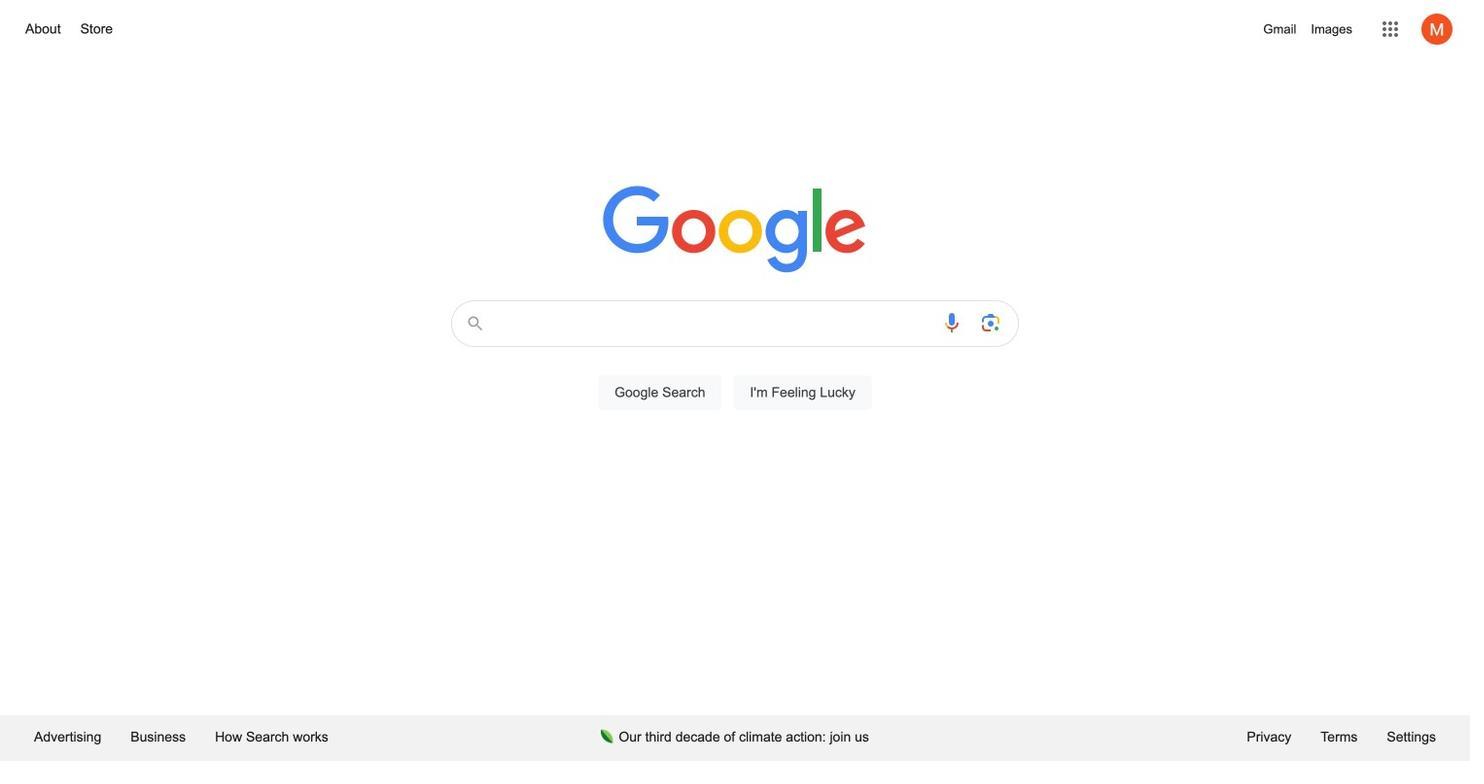 Task type: describe. For each thing, give the bounding box(es) containing it.
search by image image
[[980, 311, 1003, 335]]



Task type: locate. For each thing, give the bounding box(es) containing it.
google image
[[603, 186, 868, 275]]

search by voice image
[[941, 311, 964, 335]]

None search field
[[19, 295, 1451, 433]]



Task type: vqa. For each thing, say whether or not it's contained in the screenshot.
google image
yes



